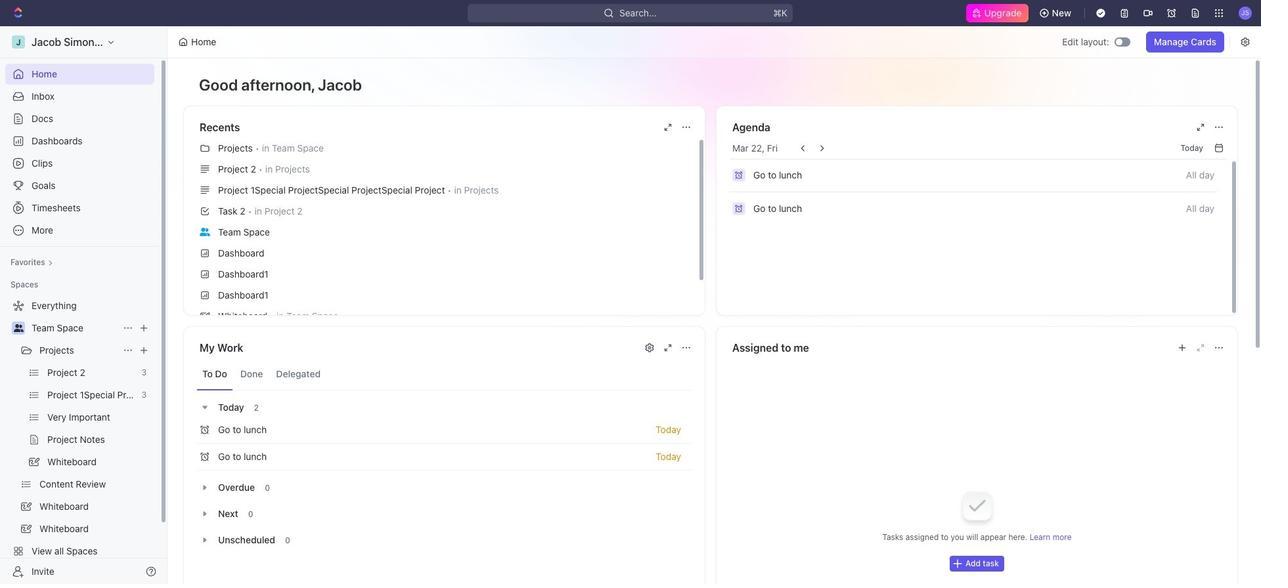 Task type: locate. For each thing, give the bounding box(es) containing it.
tree
[[5, 296, 154, 585]]

user group image
[[13, 325, 23, 332]]

tab list
[[197, 359, 692, 391]]



Task type: describe. For each thing, give the bounding box(es) containing it.
jacob simon's workspace, , element
[[12, 35, 25, 49]]

user group image
[[200, 228, 210, 236]]

sidebar navigation
[[0, 26, 170, 585]]

tree inside sidebar "navigation"
[[5, 296, 154, 585]]



Task type: vqa. For each thing, say whether or not it's contained in the screenshot.
tree within the Sidebar NAVIGATION
yes



